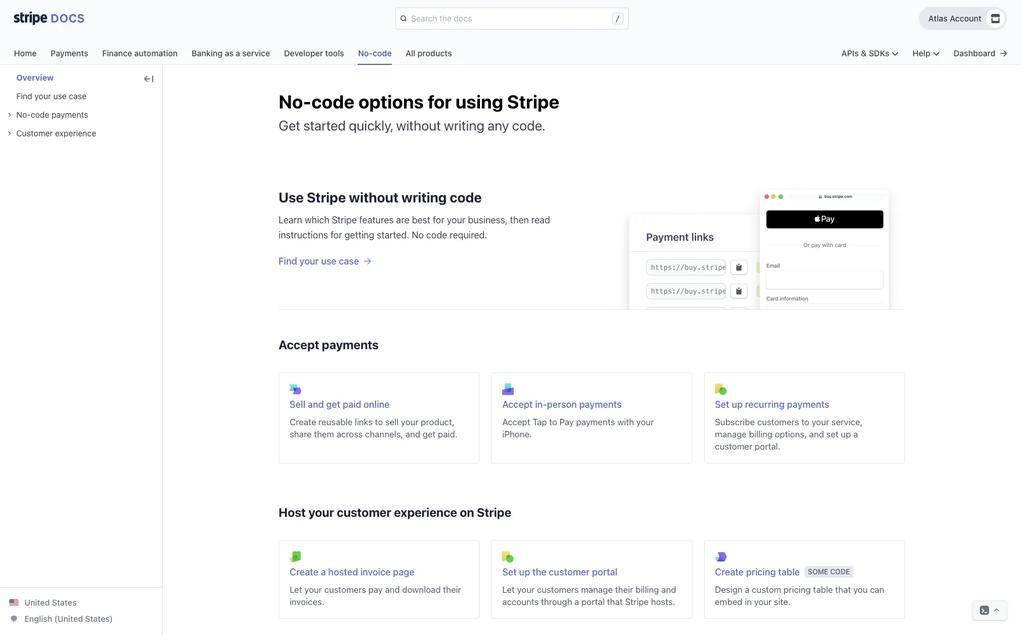 Task type: locate. For each thing, give the bounding box(es) containing it.
1 horizontal spatial use
[[321, 256, 337, 267]]

customers inside let your customers pay and download their invoices.
[[324, 585, 366, 595]]

and right channels,
[[406, 429, 420, 440]]

without down options
[[396, 117, 441, 134]]

1 vertical spatial that
[[607, 597, 623, 607]]

up left the
[[519, 567, 530, 578]]

code inside 'link'
[[373, 48, 392, 58]]

table down 'some'
[[813, 585, 833, 595]]

0 horizontal spatial no-
[[16, 110, 31, 120]]

stripe inside learn which stripe features are best for your business, then read instructions for getting started. no code required.
[[332, 215, 357, 225]]

in
[[745, 597, 752, 607]]

that left hosts.
[[607, 597, 623, 607]]

2 horizontal spatial to
[[802, 417, 810, 427]]

us image
[[9, 599, 19, 608]]

1 horizontal spatial manage
[[715, 429, 747, 440]]

their inside let your customers pay and download their invoices.
[[443, 585, 461, 595]]

0 horizontal spatial their
[[443, 585, 461, 595]]

banking as a service
[[192, 48, 270, 58]]

2 horizontal spatial up
[[841, 429, 851, 440]]

a right "through"
[[575, 597, 579, 607]]

writing up best on the left of the page
[[402, 189, 447, 206]]

stripe left hosts.
[[625, 597, 649, 607]]

billing inside subscribe customers to your service, manage billing options, and set up a customer portal.
[[749, 429, 773, 440]]

1 vertical spatial portal
[[582, 597, 605, 607]]

design a custom pricing table that you can embed in your site.
[[715, 585, 885, 607]]

0 horizontal spatial case
[[69, 91, 86, 101]]

1 horizontal spatial billing
[[749, 429, 773, 440]]

find your use case link
[[7, 91, 86, 102], [279, 254, 603, 268]]

let up accounts on the bottom
[[503, 585, 515, 595]]

0 vertical spatial up
[[732, 400, 743, 410]]

1 vertical spatial billing
[[636, 585, 659, 595]]

1 horizontal spatial get
[[423, 429, 436, 440]]

accept payments
[[279, 338, 379, 352]]

create reusable links to sell your product, share them across channels, and get paid.
[[290, 417, 458, 440]]

1 horizontal spatial no-
[[279, 91, 312, 113]]

customers up options,
[[758, 417, 799, 427]]

customers
[[758, 417, 799, 427], [324, 585, 366, 595], [537, 585, 579, 595]]

1 horizontal spatial table
[[813, 585, 833, 595]]

case
[[69, 91, 86, 101], [339, 256, 359, 267]]

hosts.
[[651, 597, 675, 607]]

customer experience link
[[7, 128, 96, 139]]

payments
[[52, 110, 88, 120], [322, 338, 379, 352], [579, 400, 622, 410], [787, 400, 830, 410], [576, 417, 615, 427]]

with
[[618, 417, 634, 427]]

1 horizontal spatial their
[[615, 585, 633, 595]]

payments
[[51, 48, 88, 58]]

let your customers pay and download their invoices.
[[290, 585, 461, 607]]

code up the business,
[[450, 189, 482, 206]]

find down overview link
[[16, 91, 32, 101]]

1 let from the left
[[290, 585, 302, 595]]

1 their from the left
[[443, 585, 461, 595]]

0 vertical spatial manage
[[715, 429, 747, 440]]

1 horizontal spatial to
[[549, 417, 557, 427]]

1 vertical spatial accept
[[503, 400, 533, 410]]

no-
[[358, 48, 373, 58], [279, 91, 312, 113], [16, 110, 31, 120]]

0 vertical spatial table
[[779, 567, 800, 578]]

case up no-code payments at the top left of page
[[69, 91, 86, 101]]

create inside create reusable links to sell your product, share them across channels, and get paid.
[[290, 417, 316, 427]]

host
[[279, 506, 306, 520]]

0 vertical spatial find your use case
[[16, 91, 86, 101]]

pay
[[560, 417, 574, 427]]

no- right dropdown closed icon
[[16, 110, 31, 120]]

0 horizontal spatial to
[[375, 417, 383, 427]]

a up in
[[745, 585, 750, 595]]

(united
[[54, 614, 83, 624]]

1 vertical spatial pricing
[[784, 585, 811, 595]]

1 horizontal spatial case
[[339, 256, 359, 267]]

experience left on
[[394, 506, 457, 520]]

find your use case down instructions
[[279, 256, 359, 267]]

paid
[[343, 400, 361, 410]]

your
[[35, 91, 51, 101], [447, 215, 466, 225], [300, 256, 319, 267], [401, 417, 419, 427], [637, 417, 654, 427], [812, 417, 830, 427], [309, 506, 334, 520], [305, 585, 322, 595], [517, 585, 535, 595], [754, 597, 772, 607]]

3 to from the left
[[802, 417, 810, 427]]

your up the invoices.
[[305, 585, 322, 595]]

use up no-code payments at the top left of page
[[53, 91, 67, 101]]

2 vertical spatial customer
[[549, 567, 590, 578]]

products
[[418, 48, 452, 58]]

0 vertical spatial case
[[69, 91, 86, 101]]

dropdown closed image
[[7, 113, 12, 117]]

host your customer experience on stripe
[[279, 506, 512, 520]]

and right 'sell'
[[308, 400, 324, 410]]

stripe right on
[[477, 506, 512, 520]]

subscribe customers to your service, manage billing options, and set up a customer portal.
[[715, 417, 863, 452]]

sell
[[385, 417, 399, 427]]

billing
[[749, 429, 773, 440], [636, 585, 659, 595]]

experience down no-code payments at the top left of page
[[55, 128, 96, 138]]

1 horizontal spatial that
[[836, 585, 851, 595]]

and right pay
[[385, 585, 400, 595]]

0 horizontal spatial customer
[[337, 506, 391, 520]]

create up design at right bottom
[[715, 567, 744, 578]]

set
[[827, 429, 839, 440]]

stripe inside let your customers manage their billing and accounts through a portal that stripe hosts.
[[625, 597, 649, 607]]

customers for let your customers pay and download their invoices.
[[324, 585, 366, 595]]

your inside accept tap to pay payments with your iphone.
[[637, 417, 654, 427]]

up
[[732, 400, 743, 410], [841, 429, 851, 440], [519, 567, 530, 578]]

0 vertical spatial for
[[428, 91, 452, 113]]

billing up portal.
[[749, 429, 773, 440]]

1 vertical spatial for
[[433, 215, 445, 225]]

0 horizontal spatial find your use case
[[16, 91, 86, 101]]

portal right "through"
[[582, 597, 605, 607]]

your up set
[[812, 417, 830, 427]]

create up the invoices.
[[290, 567, 319, 578]]

find your use case up no-code payments at the top left of page
[[16, 91, 86, 101]]

0 horizontal spatial billing
[[636, 585, 659, 595]]

writing down using
[[444, 117, 485, 134]]

to
[[375, 417, 383, 427], [549, 417, 557, 427], [802, 417, 810, 427]]

0 horizontal spatial pricing
[[746, 567, 776, 578]]

2 to from the left
[[549, 417, 557, 427]]

your up no-code payments link
[[35, 91, 51, 101]]

english
[[24, 614, 52, 624]]

for left getting
[[331, 230, 342, 240]]

to inside subscribe customers to your service, manage billing options, and set up a customer portal.
[[802, 417, 810, 427]]

customers down hosted at the left bottom
[[324, 585, 366, 595]]

code up customer
[[31, 110, 49, 120]]

2 their from the left
[[615, 585, 633, 595]]

and inside subscribe customers to your service, manage billing options, and set up a customer portal.
[[809, 429, 824, 440]]

1 horizontal spatial find your use case
[[279, 256, 359, 267]]

pricing up site.
[[784, 585, 811, 595]]

0 horizontal spatial up
[[519, 567, 530, 578]]

0 vertical spatial portal
[[592, 567, 618, 578]]

0 horizontal spatial that
[[607, 597, 623, 607]]

subscribe
[[715, 417, 755, 427]]

which
[[305, 215, 330, 225]]

get down product,
[[423, 429, 436, 440]]

click to collapse the sidebar and hide the navigation image
[[144, 74, 153, 84]]

1 horizontal spatial find your use case link
[[279, 254, 603, 268]]

1 horizontal spatial set
[[715, 400, 730, 410]]

and up hosts.
[[662, 585, 676, 595]]

use
[[53, 91, 67, 101], [321, 256, 337, 267]]

up down service,
[[841, 429, 851, 440]]

0 vertical spatial set
[[715, 400, 730, 410]]

0 vertical spatial that
[[836, 585, 851, 595]]

home link
[[14, 45, 51, 65]]

code right 'some'
[[831, 568, 850, 577]]

without up features
[[349, 189, 399, 206]]

0 horizontal spatial set
[[503, 567, 517, 578]]

use
[[279, 189, 304, 206]]

create
[[290, 417, 316, 427], [290, 567, 319, 578], [715, 567, 744, 578]]

iphone.
[[503, 429, 532, 440]]

0 horizontal spatial manage
[[581, 585, 613, 595]]

instructions
[[279, 230, 328, 240]]

code left 'all'
[[373, 48, 392, 58]]

1 vertical spatial experience
[[394, 506, 457, 520]]

their
[[443, 585, 461, 595], [615, 585, 633, 595]]

2 vertical spatial up
[[519, 567, 530, 578]]

code right no
[[426, 230, 447, 240]]

0 horizontal spatial find
[[16, 91, 32, 101]]

accept
[[279, 338, 319, 352], [503, 400, 533, 410], [503, 417, 531, 427]]

0 vertical spatial customer
[[715, 441, 753, 452]]

automation
[[134, 48, 178, 58]]

let inside let your customers manage their billing and accounts through a portal that stripe hosts.
[[503, 585, 515, 595]]

code
[[373, 48, 392, 58], [312, 91, 355, 113], [31, 110, 49, 120], [450, 189, 482, 206], [426, 230, 447, 240], [831, 568, 850, 577]]

get up "reusable"
[[326, 400, 341, 410]]

0 horizontal spatial find your use case link
[[7, 91, 86, 102]]

1 horizontal spatial customers
[[537, 585, 579, 595]]

design
[[715, 585, 743, 595]]

0 vertical spatial use
[[53, 91, 67, 101]]

portal inside let your customers manage their billing and accounts through a portal that stripe hosts.
[[582, 597, 605, 607]]

0 vertical spatial experience
[[55, 128, 96, 138]]

0 horizontal spatial use
[[53, 91, 67, 101]]

a inside design a custom pricing table that you can embed in your site.
[[745, 585, 750, 595]]

table inside design a custom pricing table that you can embed in your site.
[[813, 585, 833, 595]]

stripe up getting
[[332, 215, 357, 225]]

up up subscribe
[[732, 400, 743, 410]]

find your use case link up no-code payments link
[[7, 91, 86, 102]]

your inside let your customers manage their billing and accounts through a portal that stripe hosts.
[[517, 585, 535, 595]]

to left pay
[[549, 417, 557, 427]]

0 vertical spatial without
[[396, 117, 441, 134]]

case down getting
[[339, 256, 359, 267]]

a
[[236, 48, 240, 58], [854, 429, 858, 440], [321, 567, 326, 578], [745, 585, 750, 595], [575, 597, 579, 607]]

manage inside subscribe customers to your service, manage billing options, and set up a customer portal.
[[715, 429, 747, 440]]

your up required.
[[447, 215, 466, 225]]

a down service,
[[854, 429, 858, 440]]

1 vertical spatial up
[[841, 429, 851, 440]]

code inside no-code options for using stripe get started quickly, without writing any code.
[[312, 91, 355, 113]]

your right with
[[637, 417, 654, 427]]

billing inside let your customers manage their billing and accounts through a portal that stripe hosts.
[[636, 585, 659, 595]]

manage down set up the customer portal
[[581, 585, 613, 595]]

learn
[[279, 215, 302, 225]]

stripe up code.
[[507, 91, 560, 113]]

your down custom
[[754, 597, 772, 607]]

0 vertical spatial find
[[16, 91, 32, 101]]

site.
[[774, 597, 791, 607]]

0 vertical spatial writing
[[444, 117, 485, 134]]

no- right tools
[[358, 48, 373, 58]]

0 horizontal spatial experience
[[55, 128, 96, 138]]

code for some code
[[831, 568, 850, 577]]

your right the sell
[[401, 417, 419, 427]]

to for accept tap to pay payments with your iphone.
[[549, 417, 557, 427]]

manage down subscribe
[[715, 429, 747, 440]]

billing up hosts.
[[636, 585, 659, 595]]

find your use case
[[16, 91, 86, 101], [279, 256, 359, 267]]

for left using
[[428, 91, 452, 113]]

find
[[16, 91, 32, 101], [279, 256, 297, 267]]

no- inside no-code options for using stripe get started quickly, without writing any code.
[[279, 91, 312, 113]]

2 horizontal spatial customers
[[758, 417, 799, 427]]

create up share
[[290, 417, 316, 427]]

2 horizontal spatial no-
[[358, 48, 373, 58]]

your inside learn which stripe features are best for your business, then read instructions for getting started. no code required.
[[447, 215, 466, 225]]

pricing up custom
[[746, 567, 776, 578]]

code inside learn which stripe features are best for your business, then read instructions for getting started. no code required.
[[426, 230, 447, 240]]

1 horizontal spatial experience
[[394, 506, 457, 520]]

to for subscribe customers to your service, manage billing options, and set up a customer portal.
[[802, 417, 810, 427]]

to inside accept tap to pay payments with your iphone.
[[549, 417, 557, 427]]

1 to from the left
[[375, 417, 383, 427]]

0 horizontal spatial let
[[290, 585, 302, 595]]

1 vertical spatial get
[[423, 429, 436, 440]]

0 horizontal spatial get
[[326, 400, 341, 410]]

0 horizontal spatial table
[[779, 567, 800, 578]]

no-code payments link
[[7, 109, 88, 121]]

1 horizontal spatial customer
[[549, 567, 590, 578]]

1 horizontal spatial up
[[732, 400, 743, 410]]

1 vertical spatial set
[[503, 567, 517, 578]]

atlas account
[[929, 13, 982, 23]]

required.
[[450, 230, 487, 240]]

1 horizontal spatial let
[[503, 585, 515, 595]]

customers inside let your customers manage their billing and accounts through a portal that stripe hosts.
[[537, 585, 579, 595]]

a right as
[[236, 48, 240, 58]]

all products
[[406, 48, 452, 58]]

tab list
[[14, 45, 452, 65]]

let up the invoices.
[[290, 585, 302, 595]]

customers for let your customers manage their billing and accounts through a portal that stripe hosts.
[[537, 585, 579, 595]]

and left set
[[809, 429, 824, 440]]

your up accounts on the bottom
[[517, 585, 535, 595]]

1 horizontal spatial find
[[279, 256, 297, 267]]

let your customers manage their billing and accounts through a portal that stripe hosts.
[[503, 585, 676, 607]]

code for no-code payments
[[31, 110, 49, 120]]

for
[[428, 91, 452, 113], [433, 215, 445, 225], [331, 230, 342, 240]]

0 vertical spatial find your use case link
[[7, 91, 86, 102]]

1 vertical spatial table
[[813, 585, 833, 595]]

up for let your customers manage their billing and accounts through a portal that stripe hosts.
[[519, 567, 530, 578]]

2 vertical spatial for
[[331, 230, 342, 240]]

up for subscribe customers to your service, manage billing options, and set up a customer portal.
[[732, 400, 743, 410]]

get inside create reusable links to sell your product, share them across channels, and get paid.
[[423, 429, 436, 440]]

customer
[[715, 441, 753, 452], [337, 506, 391, 520], [549, 567, 590, 578]]

set up the customer portal
[[503, 567, 618, 578]]

payments inside accept tap to pay payments with your iphone.
[[576, 417, 615, 427]]

2 let from the left
[[503, 585, 515, 595]]

let
[[290, 585, 302, 595], [503, 585, 515, 595]]

0 horizontal spatial customers
[[324, 585, 366, 595]]

customers up "through"
[[537, 585, 579, 595]]

0 vertical spatial accept
[[279, 338, 319, 352]]

best
[[412, 215, 431, 225]]

that left you
[[836, 585, 851, 595]]

no-code payments
[[16, 110, 88, 120]]

use stripe without writing code
[[279, 189, 482, 206]]

find your use case link down no
[[279, 254, 603, 268]]

tools
[[325, 48, 344, 58]]

accept inside accept tap to pay payments with your iphone.
[[503, 417, 531, 427]]

code up started
[[312, 91, 355, 113]]

use down instructions
[[321, 256, 337, 267]]

stripe up which
[[307, 189, 346, 206]]

page
[[393, 567, 415, 578]]

code.
[[512, 117, 546, 134]]

your inside design a custom pricing table that you can embed in your site.
[[754, 597, 772, 607]]

to left the sell
[[375, 417, 383, 427]]

table
[[779, 567, 800, 578], [813, 585, 833, 595]]

your inside create reusable links to sell your product, share them across channels, and get paid.
[[401, 417, 419, 427]]

pricing
[[746, 567, 776, 578], [784, 585, 811, 595]]

then
[[510, 215, 529, 225]]

set for set up the customer portal
[[503, 567, 517, 578]]

1 vertical spatial find your use case link
[[279, 254, 603, 268]]

1 vertical spatial find
[[279, 256, 297, 267]]

invoice
[[361, 567, 391, 578]]

2 horizontal spatial customer
[[715, 441, 753, 452]]

options,
[[775, 429, 807, 440]]

let inside let your customers pay and download their invoices.
[[290, 585, 302, 595]]

set up subscribe
[[715, 400, 730, 410]]

for right best on the left of the page
[[433, 215, 445, 225]]

apis & sdks button
[[842, 48, 899, 59]]

portal up let your customers manage their billing and accounts through a portal that stripe hosts.
[[592, 567, 618, 578]]

1 vertical spatial find your use case
[[279, 256, 359, 267]]

1 vertical spatial manage
[[581, 585, 613, 595]]

to up options,
[[802, 417, 810, 427]]

table up design a custom pricing table that you can embed in your site.
[[779, 567, 800, 578]]

0 vertical spatial billing
[[749, 429, 773, 440]]

2 vertical spatial accept
[[503, 417, 531, 427]]

set left the
[[503, 567, 517, 578]]

create for create reusable links to sell your product, share them across channels, and get paid.
[[290, 417, 316, 427]]

1 horizontal spatial pricing
[[784, 585, 811, 595]]

find down instructions
[[279, 256, 297, 267]]

without
[[396, 117, 441, 134], [349, 189, 399, 206]]

no- up "get"
[[279, 91, 312, 113]]



Task type: vqa. For each thing, say whether or not it's contained in the screenshot.
payouts
no



Task type: describe. For each thing, give the bounding box(es) containing it.
dropdown closed image
[[7, 131, 12, 136]]

sell
[[290, 400, 306, 410]]

1 vertical spatial case
[[339, 256, 359, 267]]

portal.
[[755, 441, 781, 452]]

customer inside subscribe customers to your service, manage billing options, and set up a customer portal.
[[715, 441, 753, 452]]

service,
[[832, 417, 863, 427]]

all
[[406, 48, 416, 58]]

product,
[[421, 417, 455, 427]]

accept for accept in-person payments
[[503, 400, 533, 410]]

/
[[616, 14, 620, 23]]

customer
[[16, 128, 53, 138]]

for inside no-code options for using stripe get started quickly, without writing any code.
[[428, 91, 452, 113]]

all products link
[[406, 45, 452, 65]]

learn which stripe features are best for your business, then read instructions for getting started. no code required.
[[279, 215, 550, 240]]

no-code options for using stripe get started quickly, without writing any code.
[[279, 91, 560, 134]]

accept in-person payments
[[503, 400, 622, 410]]

accept for accept tap to pay payments with your iphone.
[[503, 417, 531, 427]]

developer tools link
[[284, 45, 358, 65]]

and inside let your customers pay and download their invoices.
[[385, 585, 400, 595]]

read
[[532, 215, 550, 225]]

pay
[[369, 585, 383, 595]]

sell and get paid online
[[290, 400, 390, 410]]

writing inside no-code options for using stripe get started quickly, without writing any code.
[[444, 117, 485, 134]]

your right host
[[309, 506, 334, 520]]

customer experience
[[16, 128, 96, 138]]

banking
[[192, 48, 223, 58]]

banking as a service link
[[192, 45, 284, 65]]

atlas account button
[[920, 7, 1008, 30]]

hosted
[[328, 567, 358, 578]]

online
[[364, 400, 390, 410]]

your inside subscribe customers to your service, manage billing options, and set up a customer portal.
[[812, 417, 830, 427]]

accept tap to pay payments with your iphone.
[[503, 417, 654, 440]]

using
[[456, 91, 503, 113]]

that inside design a custom pricing table that you can embed in your site.
[[836, 585, 851, 595]]

to inside create reusable links to sell your product, share them across channels, and get paid.
[[375, 417, 383, 427]]

home
[[14, 48, 37, 58]]

account
[[950, 13, 982, 23]]

1 vertical spatial use
[[321, 256, 337, 267]]

0 vertical spatial pricing
[[746, 567, 776, 578]]

features
[[359, 215, 394, 225]]

and inside let your customers manage their billing and accounts through a portal that stripe hosts.
[[662, 585, 676, 595]]

create for create a hosted invoice page
[[290, 567, 319, 578]]

you
[[854, 585, 868, 595]]

a inside let your customers manage their billing and accounts through a portal that stripe hosts.
[[575, 597, 579, 607]]

channels,
[[365, 429, 403, 440]]

developer
[[284, 48, 323, 58]]

help
[[913, 48, 931, 58]]

an image of the stripe logo link
[[2, 0, 96, 39]]

apis
[[842, 48, 859, 58]]

options
[[359, 91, 424, 113]]

a inside subscribe customers to your service, manage billing options, and set up a customer portal.
[[854, 429, 858, 440]]

reusable
[[319, 417, 353, 427]]

get
[[279, 117, 300, 134]]

no- for payments
[[16, 110, 31, 120]]

share
[[290, 429, 312, 440]]

without inside no-code options for using stripe get started quickly, without writing any code.
[[396, 117, 441, 134]]

manage inside let your customers manage their billing and accounts through a portal that stripe hosts.
[[581, 585, 613, 595]]

are
[[396, 215, 410, 225]]

and inside create reusable links to sell your product, share them across channels, and get paid.
[[406, 429, 420, 440]]

create pricing table
[[715, 567, 800, 578]]

atlas
[[929, 13, 948, 23]]

accounts
[[503, 597, 539, 607]]

finance
[[102, 48, 132, 58]]

united states button
[[9, 598, 77, 609]]

no- for options
[[279, 91, 312, 113]]

no
[[412, 230, 424, 240]]

getting
[[345, 230, 375, 240]]

as
[[225, 48, 234, 58]]

states)
[[85, 614, 113, 624]]

payments link
[[51, 45, 102, 65]]

code for no-code options for using stripe get started quickly, without writing any code.
[[312, 91, 355, 113]]

download
[[402, 585, 441, 595]]

create a hosted invoice page
[[290, 567, 415, 578]]

finance automation link
[[102, 45, 192, 65]]

their inside let your customers manage their billing and accounts through a portal that stripe hosts.
[[615, 585, 633, 595]]

tab list containing home
[[14, 45, 452, 65]]

dashboard link
[[954, 48, 996, 59]]

customers inside subscribe customers to your service, manage billing options, and set up a customer portal.
[[758, 417, 799, 427]]

&
[[861, 48, 867, 58]]

on
[[460, 506, 474, 520]]

english (united states) button
[[9, 614, 113, 625]]

1 vertical spatial writing
[[402, 189, 447, 206]]

let for let your customers pay and download their invoices.
[[290, 585, 302, 595]]

through
[[541, 597, 572, 607]]

embed
[[715, 597, 743, 607]]

1 vertical spatial without
[[349, 189, 399, 206]]

links
[[355, 417, 373, 427]]

the
[[533, 567, 547, 578]]

invoices.
[[290, 597, 324, 607]]

0 vertical spatial get
[[326, 400, 341, 410]]

tap
[[533, 417, 547, 427]]

up inside subscribe customers to your service, manage billing options, and set up a customer portal.
[[841, 429, 851, 440]]

no- inside 'link'
[[358, 48, 373, 58]]

no-code
[[358, 48, 392, 58]]

no-code link
[[358, 45, 406, 65]]

united states
[[24, 598, 77, 608]]

apis & sdks
[[842, 48, 890, 58]]

across
[[337, 429, 363, 440]]

overview
[[16, 73, 54, 82]]

1 vertical spatial customer
[[337, 506, 391, 520]]

your inside let your customers pay and download their invoices.
[[305, 585, 322, 595]]

overview link
[[7, 72, 54, 84]]

service
[[242, 48, 270, 58]]

code for no-code
[[373, 48, 392, 58]]

business,
[[468, 215, 508, 225]]

/ button
[[396, 8, 628, 29]]

a left hosted at the left bottom
[[321, 567, 326, 578]]

quickly,
[[349, 117, 393, 134]]

an image of the stripe logo image
[[14, 11, 84, 25]]

your down instructions
[[300, 256, 319, 267]]

pricing inside design a custom pricing table that you can embed in your site.
[[784, 585, 811, 595]]

english (united states)
[[24, 614, 113, 624]]

person
[[547, 400, 577, 410]]

set for set up recurring payments
[[715, 400, 730, 410]]

let for let your customers manage their billing and accounts through a portal that stripe hosts.
[[503, 585, 515, 595]]

help button
[[913, 48, 940, 59]]

stripe inside no-code options for using stripe get started quickly, without writing any code.
[[507, 91, 560, 113]]

Search the docs text field
[[409, 9, 610, 28]]

dashboard
[[954, 48, 996, 58]]

that inside let your customers manage their billing and accounts through a portal that stripe hosts.
[[607, 597, 623, 607]]

can
[[870, 585, 885, 595]]

some
[[808, 568, 829, 577]]

create for create pricing table
[[715, 567, 744, 578]]

accept for accept payments
[[279, 338, 319, 352]]



